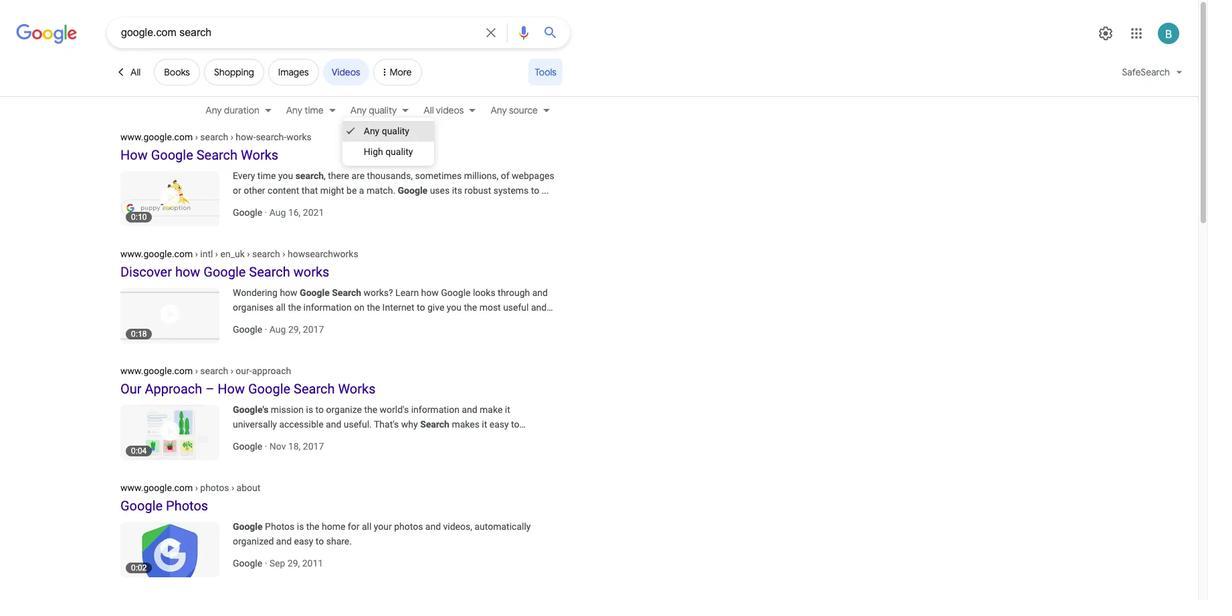 Task type: locate. For each thing, give the bounding box(es) containing it.
search down www.google.com › search › how-search-works
[[197, 147, 238, 163]]

0 vertical spatial quality
[[369, 104, 397, 116]]

2 2017 from the top
[[303, 442, 324, 452]]

0:02 link
[[120, 520, 233, 578]]

through
[[498, 288, 530, 298]]

menu
[[342, 118, 435, 166]]

none text field up how google search works
[[120, 131, 312, 143]]

1 horizontal spatial time
[[305, 104, 324, 116]]

photos
[[166, 499, 208, 515], [265, 522, 295, 533]]

· left the sep in the left bottom of the page
[[265, 559, 267, 570]]

0 vertical spatial all
[[131, 66, 141, 78]]

1 vertical spatial you
[[447, 303, 462, 313]]

1 horizontal spatial you
[[447, 303, 462, 313]]

works down › search › how-search-works text box on the top of the page
[[241, 147, 278, 163]]

to inside photos is the home for all your photos and videos, automatically organized and easy to share.
[[316, 537, 324, 547]]

None search field
[[0, 17, 570, 48]]

content
[[268, 185, 299, 196]]

0 vertical spatial you
[[278, 171, 293, 181]]

none text field for google
[[120, 248, 358, 260]]

1 2017 from the top
[[303, 325, 324, 335]]

any quality inside popup button
[[351, 104, 397, 116]]

and up makes
[[462, 405, 478, 416]]

search up that
[[296, 171, 324, 181]]

search inside text box
[[200, 366, 228, 377]]

that's
[[374, 420, 399, 430]]

0 vertical spatial aug
[[270, 207, 286, 218]]

all link
[[107, 59, 150, 86]]

any up search- on the left
[[286, 104, 303, 116]]

discover
[[233, 434, 268, 445]]

time inside any time dropdown button
[[305, 104, 324, 116]]

to inside mission is to organize the world's information and make it universally accessible and useful. that's why
[[316, 405, 324, 416]]

› right intl
[[215, 249, 218, 260]]

search right en_uk on the left top
[[252, 249, 280, 260]]

google up give
[[441, 288, 471, 298]]

1 vertical spatial easy
[[294, 537, 313, 547]]

google down other
[[233, 207, 262, 218]]

a inside , there are thousands, sometimes millions, of webpages or other content that might be a match.
[[359, 185, 364, 196]]

works down howsearchworks
[[294, 264, 330, 280]]

clear image
[[483, 18, 499, 48]]

1 horizontal spatial a
[[359, 185, 364, 196]]

any quality
[[351, 104, 397, 116], [364, 126, 410, 137]]

any inside any quality popup button
[[351, 104, 367, 116]]

google image
[[16, 24, 78, 44]]

works up 'organize'
[[338, 381, 376, 398]]

google down www.google.com › photos › about
[[120, 499, 163, 515]]

1 · from the top
[[265, 207, 267, 218]]

0 vertical spatial a
[[359, 185, 364, 196]]

none text field for approach
[[120, 365, 291, 377]]

it right make
[[505, 405, 511, 416]]

› search › how-search-works text field
[[193, 132, 312, 143]]

the down wondering how google search
[[288, 303, 301, 313]]

any inside any duration dropdown button
[[206, 104, 222, 116]]

howsearchworks
[[288, 249, 358, 260]]

1 horizontal spatial it
[[505, 405, 511, 416]]

1 vertical spatial none text field
[[120, 248, 358, 260]]

how
[[120, 147, 148, 163], [218, 381, 245, 398]]

search up on
[[332, 288, 361, 298]]

www.google.com › intl › en_uk › search › howsearchworks
[[120, 249, 358, 260]]

time up other
[[258, 171, 276, 181]]

any up › search › how-search-works text field
[[206, 104, 222, 116]]

google's
[[233, 405, 269, 416]]

·
[[265, 207, 267, 218], [265, 325, 267, 335], [265, 442, 267, 452], [265, 559, 267, 570]]

broad
[[278, 434, 302, 445]]

2017
[[303, 325, 324, 335], [303, 442, 324, 452]]

1 vertical spatial time
[[258, 171, 276, 181]]

how inside works? learn how google looks through and organises all the information on the internet to give you the most useful and relevant ...
[[421, 288, 439, 298]]

none text field for photos
[[120, 483, 261, 494]]

any quality up the any quality radio item at top left
[[351, 104, 397, 116]]

why
[[401, 420, 418, 430]]

1 vertical spatial aug
[[270, 325, 286, 335]]

aug for search
[[270, 325, 286, 335]]

more button
[[373, 59, 422, 91]]

1 none text field from the top
[[120, 365, 291, 377]]

and
[[533, 288, 548, 298], [531, 303, 547, 313], [462, 405, 478, 416], [326, 420, 342, 430], [426, 522, 441, 533], [276, 537, 292, 547]]

any quality up high quality
[[364, 126, 410, 137]]

quality down the any quality radio item at top left
[[386, 147, 413, 157]]

our
[[120, 381, 142, 398]]

any source button
[[483, 103, 557, 118]]

1 horizontal spatial photos
[[265, 522, 295, 533]]

2017 down wondering how google search
[[303, 325, 324, 335]]

none text field up google photos
[[120, 483, 261, 494]]

0 horizontal spatial time
[[258, 171, 276, 181]]

navigation
[[0, 101, 1199, 122]]

0 horizontal spatial you
[[278, 171, 293, 181]]

0 vertical spatial how
[[120, 147, 148, 163]]

1 vertical spatial it
[[482, 420, 487, 430]]

0 vertical spatial easy
[[490, 420, 509, 430]]

www.google.com for how
[[120, 132, 193, 143]]

works down seconds)
[[287, 132, 312, 143]]

any up the any quality radio item at top left
[[351, 104, 367, 116]]

how down intl
[[175, 264, 200, 280]]

› left howsearchworks
[[283, 249, 285, 260]]

how up the 0:10 link
[[120, 147, 148, 163]]

quality
[[369, 104, 397, 116], [382, 126, 410, 137], [386, 147, 413, 157]]

organized
[[233, 537, 274, 547]]

any left source
[[491, 104, 507, 116]]

1 vertical spatial photos
[[394, 522, 423, 533]]

any for any quality popup button
[[351, 104, 367, 116]]

› search › our-approach text field
[[193, 366, 291, 377]]

1 horizontal spatial all
[[362, 522, 372, 533]]

1 vertical spatial 2017
[[303, 442, 324, 452]]

the left home
[[306, 522, 320, 533]]

aug for works
[[270, 207, 286, 218]]

0 vertical spatial none text field
[[120, 365, 291, 377]]

time down images
[[305, 104, 324, 116]]

· left nov
[[265, 442, 267, 452]]

0 vertical spatial it
[[505, 405, 511, 416]]

how down › search › our-approach text field
[[218, 381, 245, 398]]

videos,
[[443, 522, 472, 533]]

2 aug from the top
[[270, 325, 286, 335]]

robust
[[465, 185, 491, 196]]

www.google.com › photos › about
[[120, 483, 261, 494]]

0 vertical spatial 2017
[[303, 325, 324, 335]]

easy inside makes it easy to discover a broad range ...
[[490, 420, 509, 430]]

quality for the any quality radio item at top left
[[382, 126, 410, 137]]

sep
[[270, 559, 285, 570]]

easy
[[490, 420, 509, 430], [294, 537, 313, 547]]

to inside works? learn how google looks through and organises all the information on the internet to give you the most useful and relevant ...
[[417, 303, 425, 313]]

0 horizontal spatial how
[[120, 147, 148, 163]]

to left share.
[[316, 537, 324, 547]]

3 · from the top
[[265, 442, 267, 452]]

1 none text field from the top
[[120, 131, 312, 143]]

all right for on the bottom of the page
[[362, 522, 372, 533]]

the right on
[[367, 303, 380, 313]]

29, down wondering how google search
[[288, 325, 301, 335]]

2 vertical spatial quality
[[386, 147, 413, 157]]

0 horizontal spatial photos
[[200, 483, 229, 494]]

1 vertical spatial all
[[424, 104, 434, 116]]

1 vertical spatial all
[[362, 522, 372, 533]]

google up the 0:10 link
[[151, 147, 193, 163]]

works inside text field
[[287, 132, 312, 143]]

1 aug from the top
[[270, 207, 286, 218]]

1 vertical spatial photos
[[265, 522, 295, 533]]

1 vertical spatial how
[[218, 381, 245, 398]]

· down the organises
[[265, 325, 267, 335]]

(0.32 seconds)
[[243, 114, 310, 126]]

1 vertical spatial information
[[411, 405, 460, 416]]

0 horizontal spatial it
[[482, 420, 487, 430]]

photos up organized
[[265, 522, 295, 533]]

any
[[206, 104, 222, 116], [286, 104, 303, 116], [351, 104, 367, 116], [491, 104, 507, 116], [364, 126, 380, 137]]

information left on
[[304, 303, 352, 313]]

discover
[[120, 264, 172, 280]]

1 vertical spatial any quality
[[364, 126, 410, 137]]

all left 'books' link
[[131, 66, 141, 78]]

quality for high quality link
[[386, 147, 413, 157]]

to up accessible
[[316, 405, 324, 416]]

1 horizontal spatial information
[[411, 405, 460, 416]]

easy down make
[[490, 420, 509, 430]]

29, for discover how google search works
[[288, 325, 301, 335]]

world's
[[380, 405, 409, 416]]

to
[[417, 303, 425, 313], [316, 405, 324, 416], [511, 420, 520, 430], [316, 537, 324, 547]]

1 www.google.com from the top
[[120, 132, 193, 143]]

be
[[347, 185, 357, 196]]

0 horizontal spatial photos
[[166, 499, 208, 515]]

google
[[151, 147, 193, 163], [398, 185, 428, 196], [233, 207, 262, 218], [204, 264, 246, 280], [300, 288, 330, 298], [441, 288, 471, 298], [233, 325, 262, 335], [248, 381, 291, 398], [233, 442, 262, 452], [120, 499, 163, 515], [233, 522, 263, 533], [233, 559, 262, 570]]

safesearch
[[1123, 66, 1171, 78]]

photos down www.google.com › photos › about
[[166, 499, 208, 515]]

it inside mission is to organize the world's information and make it universally accessible and useful. that's why
[[505, 405, 511, 416]]

is
[[306, 405, 313, 416], [297, 522, 304, 533]]

the inside photos is the home for all your photos and videos, automatically organized and easy to share.
[[306, 522, 320, 533]]

you right give
[[447, 303, 462, 313]]

photos right the your
[[394, 522, 423, 533]]

universally
[[233, 420, 277, 430]]

None text field
[[120, 131, 312, 143], [120, 248, 358, 260]]

is inside mission is to organize the world's information and make it universally accessible and useful. that's why
[[306, 405, 313, 416]]

0 vertical spatial information
[[304, 303, 352, 313]]

1 vertical spatial is
[[297, 522, 304, 533]]

none text field for search
[[120, 131, 312, 143]]

1 horizontal spatial how
[[218, 381, 245, 398]]

quality up the any quality radio item at top left
[[369, 104, 397, 116]]

is left home
[[297, 522, 304, 533]]

a right the be
[[359, 185, 364, 196]]

your
[[374, 522, 392, 533]]

1 horizontal spatial works
[[338, 381, 376, 398]]

0 horizontal spatial works
[[241, 147, 278, 163]]

1 horizontal spatial how
[[280, 288, 298, 298]]

most
[[480, 303, 501, 313]]

any for any duration dropdown button
[[206, 104, 222, 116]]

that
[[302, 185, 318, 196]]

books
[[164, 66, 190, 78]]

all down wondering how google search
[[276, 303, 286, 313]]

none text field up discover how google search works
[[120, 248, 358, 260]]

1 vertical spatial quality
[[382, 126, 410, 137]]

photos inside text box
[[200, 483, 229, 494]]

how right 'wondering'
[[280, 288, 298, 298]]

0 horizontal spatial all
[[131, 66, 141, 78]]

any source
[[491, 104, 538, 116]]

0 vertical spatial photos
[[200, 483, 229, 494]]

0 horizontal spatial is
[[297, 522, 304, 533]]

any inside any time dropdown button
[[286, 104, 303, 116]]

www.google.com inside › search › how-search-works text field
[[120, 132, 193, 143]]

–
[[206, 381, 214, 398]]

is for our approach – how google search works
[[306, 405, 313, 416]]

it down make
[[482, 420, 487, 430]]

0 vertical spatial 29,
[[288, 325, 301, 335]]

0 vertical spatial any quality
[[351, 104, 397, 116]]

any inside any source popup button
[[491, 104, 507, 116]]

,
[[324, 171, 326, 181]]

www.google.com inside › intl › en_uk › search › howsearchworks text field
[[120, 249, 193, 260]]

search up –
[[200, 366, 228, 377]]

is up accessible
[[306, 405, 313, 416]]

quality inside radio item
[[382, 126, 410, 137]]

www.google.com up "discover"
[[120, 249, 193, 260]]

2 none text field from the top
[[120, 483, 261, 494]]

0 vertical spatial works
[[287, 132, 312, 143]]

29, right the sep in the left bottom of the page
[[288, 559, 300, 570]]

0 vertical spatial is
[[306, 405, 313, 416]]

1 horizontal spatial photos
[[394, 522, 423, 533]]

0 horizontal spatial easy
[[294, 537, 313, 547]]

all left videos
[[424, 104, 434, 116]]

every
[[233, 171, 255, 181]]

wondering how google search
[[233, 288, 361, 298]]

and down 'organize'
[[326, 420, 342, 430]]

share.
[[326, 537, 352, 547]]

www.google.com
[[120, 132, 193, 143], [120, 249, 193, 260], [120, 366, 193, 377], [120, 483, 193, 494]]

· down other
[[265, 207, 267, 218]]

› right en_uk on the left top
[[247, 249, 250, 260]]

2 · from the top
[[265, 325, 267, 335]]

to ...
[[531, 185, 549, 196]]

google down organized
[[233, 559, 262, 570]]

2 none text field from the top
[[120, 248, 358, 260]]

google down universally
[[233, 442, 262, 452]]

www.google.com up google photos
[[120, 483, 193, 494]]

0 vertical spatial time
[[305, 104, 324, 116]]

every time you search
[[233, 171, 324, 181]]

0 vertical spatial all
[[276, 303, 286, 313]]

0 horizontal spatial information
[[304, 303, 352, 313]]

information up why
[[411, 405, 460, 416]]

search
[[197, 147, 238, 163], [249, 264, 290, 280], [332, 288, 361, 298], [294, 381, 335, 398], [420, 420, 450, 430]]

2017 for google
[[303, 442, 324, 452]]

› left our-
[[231, 366, 233, 377]]

2021
[[303, 207, 324, 218]]

books link
[[154, 59, 200, 86]]

2 www.google.com from the top
[[120, 249, 193, 260]]

29, for google photos
[[288, 559, 300, 570]]

time for any
[[305, 104, 324, 116]]

None text field
[[120, 365, 291, 377], [120, 483, 261, 494]]

www.google.com for discover
[[120, 249, 193, 260]]

0 horizontal spatial all
[[276, 303, 286, 313]]

1 vertical spatial a
[[270, 434, 276, 445]]

2017 right 18,
[[303, 442, 324, 452]]

1 vertical spatial none text field
[[120, 483, 261, 494]]

0:10
[[131, 213, 147, 222]]

any up high
[[364, 126, 380, 137]]

to left give
[[417, 303, 425, 313]]

a left broad
[[270, 434, 276, 445]]

search up how google search works
[[200, 132, 228, 143]]

aug left the 16,
[[270, 207, 286, 218]]

easy up 2011
[[294, 537, 313, 547]]

www.google.com up approach
[[120, 366, 193, 377]]

1 horizontal spatial is
[[306, 405, 313, 416]]

the
[[288, 303, 301, 313], [367, 303, 380, 313], [464, 303, 477, 313], [364, 405, 378, 416], [306, 522, 320, 533]]

images
[[278, 66, 309, 78]]

0 horizontal spatial how
[[175, 264, 200, 280]]

any for any source popup button
[[491, 104, 507, 116]]

all inside dropdown button
[[424, 104, 434, 116]]

navigation containing any duration
[[0, 101, 1199, 122]]

information inside works? learn how google looks through and organises all the information on the internet to give you the most useful and relevant ...
[[304, 303, 352, 313]]

3 www.google.com from the top
[[120, 366, 193, 377]]

is inside photos is the home for all your photos and videos, automatically organized and easy to share.
[[297, 522, 304, 533]]

to right makes
[[511, 420, 520, 430]]

› up how google search works
[[195, 132, 198, 143]]

more filters element
[[390, 66, 412, 78]]

29,
[[288, 325, 301, 335], [288, 559, 300, 570]]

wondering
[[233, 288, 278, 298]]

you inside works? learn how google looks through and organises all the information on the internet to give you the most useful and relevant ...
[[447, 303, 462, 313]]

2 horizontal spatial how
[[421, 288, 439, 298]]

aug
[[270, 207, 286, 218], [270, 325, 286, 335]]

webpages
[[512, 171, 555, 181]]

aug down the organises
[[270, 325, 286, 335]]

1 vertical spatial 29,
[[288, 559, 300, 570]]

, there are thousands, sometimes millions, of webpages or other content that might be a match.
[[233, 171, 555, 196]]

how up give
[[421, 288, 439, 298]]

photos left about at the left of the page
[[200, 483, 229, 494]]

www.google.com up how google search works
[[120, 132, 193, 143]]

(0.32
[[246, 114, 267, 126]]

0 vertical spatial works
[[241, 147, 278, 163]]

the up useful.
[[364, 405, 378, 416]]

1 horizontal spatial easy
[[490, 420, 509, 430]]

any time
[[286, 104, 324, 116]]

4 www.google.com from the top
[[120, 483, 193, 494]]

1 horizontal spatial all
[[424, 104, 434, 116]]

quality up high quality
[[382, 126, 410, 137]]

0 vertical spatial none text field
[[120, 131, 312, 143]]

videos
[[436, 104, 464, 116]]

0 horizontal spatial a
[[270, 434, 276, 445]]



Task type: describe. For each thing, give the bounding box(es) containing it.
high quality link
[[342, 142, 435, 163]]

4 · from the top
[[265, 559, 267, 570]]

seconds)
[[269, 114, 308, 126]]

other
[[244, 185, 265, 196]]

might
[[320, 185, 344, 196]]

any for any time dropdown button
[[286, 104, 303, 116]]

internet
[[383, 303, 415, 313]]

google inside works? learn how google looks through and organises all the information on the internet to give you the most useful and relevant ...
[[441, 288, 471, 298]]

› left about at the left of the page
[[232, 483, 234, 494]]

1 vertical spatial works
[[294, 264, 330, 280]]

en_uk
[[221, 249, 245, 260]]

none text field › search › how-search-works
[[120, 131, 312, 143]]

none text field › intl › en_uk › search › howsearchworks
[[120, 248, 358, 260]]

google · aug 16, 2021
[[233, 207, 324, 218]]

google down approach
[[248, 381, 291, 398]]

thousands,
[[367, 171, 413, 181]]

› left "how-"
[[231, 132, 233, 143]]

it inside makes it easy to discover a broad range ...
[[482, 420, 487, 430]]

home
[[322, 522, 346, 533]]

works?
[[364, 288, 393, 298]]

match.
[[367, 185, 396, 196]]

all for all videos
[[424, 104, 434, 116]]

intl
[[200, 249, 213, 260]]

all videos
[[424, 104, 464, 116]]

shopping link
[[204, 59, 264, 86]]

search by voice image
[[516, 25, 532, 41]]

› up google photos
[[195, 483, 198, 494]]

millions,
[[464, 171, 499, 181]]

photos is the home for all your photos and videos, automatically organized and easy to share.
[[233, 522, 531, 547]]

learn
[[396, 288, 419, 298]]

videos link
[[323, 59, 369, 86]]

a inside makes it easy to discover a broad range ...
[[270, 434, 276, 445]]

all inside photos is the home for all your photos and videos, automatically organized and easy to share.
[[362, 522, 372, 533]]

useful
[[503, 303, 529, 313]]

useful.
[[344, 420, 372, 430]]

mission is to organize the world's information and make it universally accessible and useful. that's why
[[233, 405, 511, 430]]

2017 for works
[[303, 325, 324, 335]]

on
[[354, 303, 365, 313]]

images link
[[268, 59, 319, 86]]

time for every
[[258, 171, 276, 181]]

high
[[364, 147, 383, 157]]

0:18
[[131, 330, 147, 339]]

all inside works? learn how google looks through and organises all the information on the internet to give you the most useful and relevant ...
[[276, 303, 286, 313]]

all for all
[[131, 66, 141, 78]]

quality inside popup button
[[369, 104, 397, 116]]

google down howsearchworks
[[300, 288, 330, 298]]

accessible
[[279, 420, 324, 430]]

› photos › about text field
[[193, 483, 261, 494]]

for
[[348, 522, 360, 533]]

and left videos,
[[426, 522, 441, 533]]

0:10 link
[[120, 169, 233, 227]]

the left most
[[464, 303, 477, 313]]

any inside radio item
[[364, 126, 380, 137]]

www.google.com › search › how-search-works
[[120, 132, 312, 143]]

its
[[452, 185, 462, 196]]

videos
[[332, 66, 360, 78]]

to inside makes it easy to discover a broad range ...
[[511, 420, 520, 430]]

1 vertical spatial works
[[338, 381, 376, 398]]

search-
[[256, 132, 287, 143]]

information inside mission is to organize the world's information and make it universally accessible and useful. that's why
[[411, 405, 460, 416]]

none text field › photos › about
[[120, 483, 261, 494]]

how google search works
[[120, 147, 278, 163]]

any duration
[[206, 104, 259, 116]]

google up organized
[[233, 522, 263, 533]]

our approach – how google search works
[[120, 381, 376, 398]]

› left intl
[[195, 249, 198, 260]]

uses
[[430, 185, 450, 196]]

0 vertical spatial photos
[[166, 499, 208, 515]]

any quality radio item
[[342, 121, 435, 142]]

0:02
[[131, 564, 147, 574]]

Search search field
[[121, 25, 478, 42]]

and up google · sep 29, 2011
[[276, 537, 292, 547]]

approach
[[145, 381, 202, 398]]

› up approach
[[195, 366, 198, 377]]

are
[[352, 171, 365, 181]]

www.google.com for our
[[120, 366, 193, 377]]

source
[[509, 104, 538, 116]]

· for works
[[265, 207, 267, 218]]

www.google.com › search › our-approach
[[120, 366, 291, 377]]

› intl › en_uk › search › howsearchworks text field
[[193, 249, 358, 260]]

search up mission
[[294, 381, 335, 398]]

and right "through"
[[533, 288, 548, 298]]

about
[[237, 483, 261, 494]]

sometimes
[[415, 171, 462, 181]]

photos inside photos is the home for all your photos and videos, automatically organized and easy to share.
[[394, 522, 423, 533]]

more
[[390, 66, 412, 78]]

search right why
[[420, 420, 450, 430]]

high quality
[[364, 147, 413, 157]]

relevant ...
[[233, 317, 276, 328]]

easy inside photos is the home for all your photos and videos, automatically organized and easy to share.
[[294, 537, 313, 547]]

· for how
[[265, 442, 267, 452]]

how for wondering
[[280, 288, 298, 298]]

range ...
[[304, 434, 337, 445]]

tools button
[[529, 59, 563, 86]]

and right useful
[[531, 303, 547, 313]]

the inside mission is to organize the world's information and make it universally accessible and useful. that's why
[[364, 405, 378, 416]]

systems
[[494, 185, 529, 196]]

search down › intl › en_uk › search › howsearchworks text field
[[249, 264, 290, 280]]

google down en_uk on the left top
[[204, 264, 246, 280]]

menu containing any quality
[[342, 118, 435, 166]]

any time button
[[278, 103, 342, 118]]

organises
[[233, 303, 274, 313]]

photos inside photos is the home for all your photos and videos, automatically organized and easy to share.
[[265, 522, 295, 533]]

tools
[[535, 66, 557, 78]]

2011
[[302, 559, 323, 570]]

is for google photos
[[297, 522, 304, 533]]

safesearch button
[[1115, 59, 1191, 91]]

none text field › search › our-approach
[[120, 365, 291, 377]]

how for discover
[[175, 264, 200, 280]]

duration
[[224, 104, 259, 116]]

18,
[[288, 442, 301, 452]]

google left uses on the top left of the page
[[398, 185, 428, 196]]

automatically
[[475, 522, 531, 533]]

of
[[501, 171, 510, 181]]

shopping
[[214, 66, 254, 78]]

google down the organises
[[233, 325, 262, 335]]

google · sep 29, 2011
[[233, 559, 323, 570]]

works? learn how google looks through and organises all the information on the internet to give you the most useful and relevant ...
[[233, 288, 548, 328]]

approach
[[252, 366, 291, 377]]

0:18 link
[[120, 286, 233, 344]]

any quality inside radio item
[[364, 126, 410, 137]]

· for search
[[265, 325, 267, 335]]

discover how google search works
[[120, 264, 330, 280]]

0:04
[[131, 447, 147, 456]]

our-
[[236, 366, 252, 377]]

16,
[[288, 207, 301, 218]]

makes
[[452, 420, 480, 430]]

www.google.com for google
[[120, 483, 193, 494]]

mission
[[271, 405, 304, 416]]

organize
[[326, 405, 362, 416]]

any duration button
[[206, 103, 278, 118]]

there
[[328, 171, 349, 181]]

nov
[[270, 442, 286, 452]]

all videos button
[[416, 103, 483, 118]]

how-
[[236, 132, 256, 143]]



Task type: vqa. For each thing, say whether or not it's contained in the screenshot.
"2 places" ELEMENT
no



